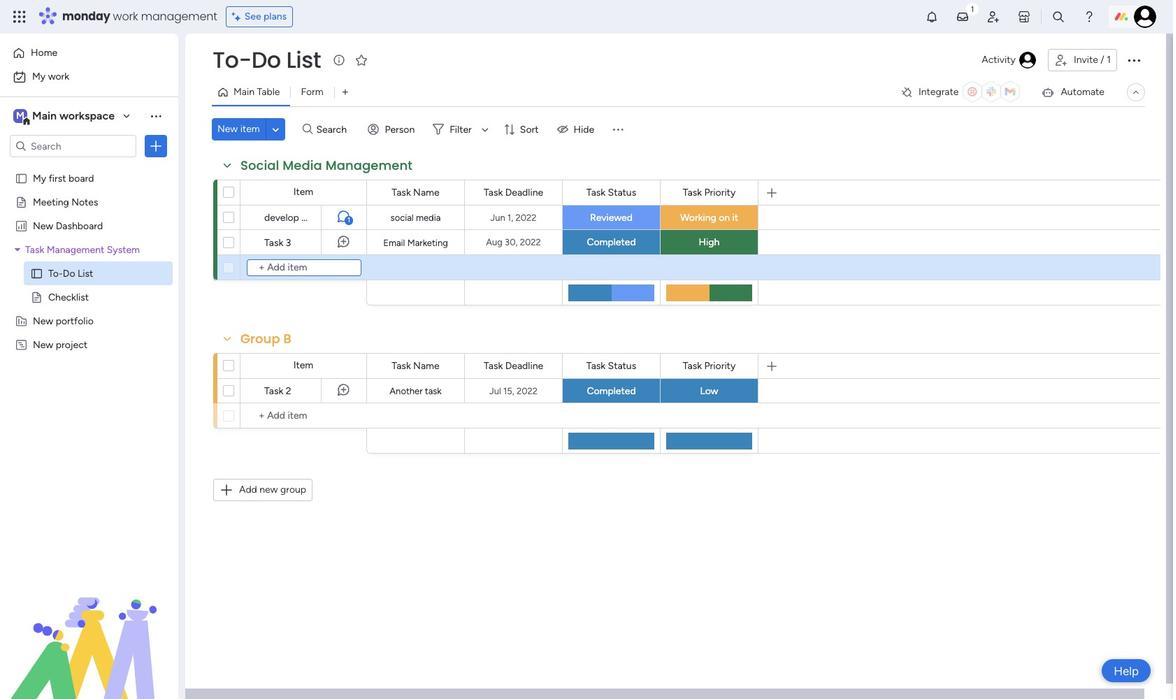 Task type: vqa. For each thing, say whether or not it's contained in the screenshot.
Beta
no



Task type: locate. For each thing, give the bounding box(es) containing it.
activity
[[982, 54, 1016, 66]]

automate button
[[1036, 81, 1111, 104]]

task status for first task status field from the bottom
[[587, 360, 637, 372]]

2 task name from the top
[[392, 360, 440, 372]]

person button
[[363, 118, 423, 141]]

2 deadline from the top
[[505, 360, 543, 372]]

0 vertical spatial status
[[608, 186, 637, 198]]

1 task name from the top
[[392, 186, 440, 198]]

0 horizontal spatial 1
[[348, 216, 350, 225]]

workspace selection element
[[13, 108, 117, 126]]

0 vertical spatial 1
[[1107, 54, 1111, 66]]

0 vertical spatial priority
[[705, 186, 736, 198]]

1 status from the top
[[608, 186, 637, 198]]

public board image down task management system
[[30, 266, 43, 280]]

select product image
[[13, 10, 27, 24]]

public board image
[[15, 171, 28, 185], [15, 195, 28, 208]]

1 vertical spatial status
[[608, 360, 637, 372]]

public board image up public dashboard icon
[[15, 195, 28, 208]]

1
[[1107, 54, 1111, 66], [348, 216, 350, 225]]

1 vertical spatial task deadline field
[[480, 358, 547, 374]]

workspace image
[[13, 108, 27, 124]]

0 vertical spatial task status field
[[583, 185, 640, 200]]

main table button
[[212, 81, 291, 104]]

portfolio
[[56, 315, 94, 327]]

filter button
[[428, 118, 494, 141]]

my
[[32, 71, 46, 83], [33, 172, 46, 184]]

home link
[[8, 42, 170, 64]]

1 vertical spatial item
[[294, 359, 314, 371]]

1 vertical spatial task deadline
[[484, 360, 543, 372]]

task status for first task status field
[[587, 186, 637, 198]]

priority for second task priority field from the top of the page
[[705, 360, 736, 372]]

1 vertical spatial task status field
[[583, 358, 640, 374]]

task priority
[[683, 186, 736, 198], [683, 360, 736, 372]]

1 vertical spatial task priority field
[[680, 358, 739, 374]]

task 2
[[264, 385, 291, 397]]

task deadline field up jul 15, 2022
[[480, 358, 547, 374]]

1 vertical spatial task name
[[392, 360, 440, 372]]

menu image
[[611, 122, 625, 136]]

list
[[286, 44, 321, 76], [78, 267, 93, 279]]

0 horizontal spatial work
[[48, 71, 69, 83]]

1 item from the top
[[294, 186, 314, 198]]

1 vertical spatial public board image
[[15, 195, 28, 208]]

help image
[[1083, 10, 1097, 24]]

Task Status field
[[583, 185, 640, 200], [583, 358, 640, 374]]

work
[[113, 8, 138, 24], [48, 71, 69, 83]]

main right the workspace icon
[[32, 109, 57, 122]]

1 task deadline field from the top
[[480, 185, 547, 200]]

my for my work
[[32, 71, 46, 83]]

workspace options image
[[149, 109, 163, 123]]

1 right /
[[1107, 54, 1111, 66]]

email marketing
[[383, 237, 448, 248]]

to-
[[213, 44, 252, 76], [48, 267, 63, 279]]

task priority field up working on it
[[680, 185, 739, 200]]

2 name from the top
[[413, 360, 440, 372]]

task 3
[[264, 237, 291, 249]]

item
[[294, 186, 314, 198], [294, 359, 314, 371]]

1 public board image from the top
[[15, 171, 28, 185]]

1 vertical spatial to-do list
[[48, 267, 93, 279]]

list down task management system
[[78, 267, 93, 279]]

options image
[[1126, 52, 1143, 69]]

caret down image
[[15, 244, 20, 254]]

task name
[[392, 186, 440, 198], [392, 360, 440, 372]]

1 vertical spatial 1
[[348, 216, 350, 225]]

2 task priority from the top
[[683, 360, 736, 372]]

collapse board header image
[[1131, 87, 1142, 98]]

2 priority from the top
[[705, 360, 736, 372]]

jun
[[491, 212, 505, 223]]

do up checklist on the top of the page
[[63, 267, 75, 279]]

priority
[[705, 186, 736, 198], [705, 360, 736, 372]]

work down home
[[48, 71, 69, 83]]

management down dashboard
[[47, 243, 104, 255]]

new inside button
[[218, 123, 238, 135]]

2 item from the top
[[294, 359, 314, 371]]

invite
[[1074, 54, 1099, 66]]

to-do list inside list box
[[48, 267, 93, 279]]

to-do list up table
[[213, 44, 321, 76]]

1 horizontal spatial 1
[[1107, 54, 1111, 66]]

2 public board image from the top
[[15, 195, 28, 208]]

invite / 1
[[1074, 54, 1111, 66]]

2 task deadline field from the top
[[480, 358, 547, 374]]

public board image for checklist
[[30, 290, 43, 304]]

new
[[218, 123, 238, 135], [33, 220, 53, 232], [33, 315, 53, 327], [33, 339, 53, 350]]

task priority up working on it
[[683, 186, 736, 198]]

task deadline for second task deadline field from the top of the page
[[484, 360, 543, 372]]

2 status from the top
[[608, 360, 637, 372]]

task priority for second task priority field from the bottom of the page
[[683, 186, 736, 198]]

1 vertical spatial task name field
[[388, 358, 443, 374]]

1 vertical spatial do
[[63, 267, 75, 279]]

list box
[[0, 163, 178, 545]]

management inside field
[[326, 157, 413, 174]]

main inside workspace selection 'element'
[[32, 109, 57, 122]]

0 vertical spatial my
[[32, 71, 46, 83]]

2022 right 1,
[[516, 212, 537, 223]]

my down home
[[32, 71, 46, 83]]

Task Deadline field
[[480, 185, 547, 200], [480, 358, 547, 374]]

filter
[[450, 123, 472, 135]]

social
[[391, 213, 414, 223]]

new up 'new project'
[[33, 315, 53, 327]]

1 vertical spatial my
[[33, 172, 46, 184]]

2022 right "30,"
[[520, 237, 541, 248]]

0 vertical spatial task deadline
[[484, 186, 543, 198]]

1 horizontal spatial main
[[234, 86, 255, 98]]

2 public board image from the top
[[30, 290, 43, 304]]

1 name from the top
[[413, 186, 440, 198]]

monday marketplace image
[[1018, 10, 1032, 24]]

0 vertical spatial do
[[252, 44, 281, 76]]

task deadline field up jun 1, 2022
[[480, 185, 547, 200]]

marketing
[[408, 237, 448, 248]]

priority up on
[[705, 186, 736, 198]]

1 horizontal spatial work
[[113, 8, 138, 24]]

0 vertical spatial work
[[113, 8, 138, 24]]

option
[[0, 165, 178, 168]]

public board image for meeting notes
[[15, 195, 28, 208]]

deadline up jul 15, 2022
[[505, 360, 543, 372]]

1 vertical spatial completed
[[587, 385, 636, 397]]

1 right strategy
[[348, 216, 350, 225]]

0 horizontal spatial main
[[32, 109, 57, 122]]

jul 15, 2022
[[490, 386, 538, 396]]

1 public board image from the top
[[30, 266, 43, 280]]

group b
[[241, 330, 292, 348]]

management
[[141, 8, 217, 24]]

media
[[283, 157, 322, 174]]

1 vertical spatial work
[[48, 71, 69, 83]]

To-Do List field
[[209, 44, 325, 76]]

0 horizontal spatial do
[[63, 267, 75, 279]]

1 vertical spatial task priority
[[683, 360, 736, 372]]

0 vertical spatial task priority
[[683, 186, 736, 198]]

to- up main table button
[[213, 44, 252, 76]]

0 vertical spatial public board image
[[15, 171, 28, 185]]

new left item
[[218, 123, 238, 135]]

reviewed
[[590, 212, 633, 223]]

task name up social media
[[392, 186, 440, 198]]

2 task deadline from the top
[[484, 360, 543, 372]]

main
[[234, 86, 255, 98], [32, 109, 57, 122]]

0 vertical spatial deadline
[[505, 186, 543, 198]]

work inside option
[[48, 71, 69, 83]]

new right public dashboard icon
[[33, 220, 53, 232]]

social media
[[391, 213, 441, 223]]

0 vertical spatial task name field
[[388, 185, 443, 200]]

0 vertical spatial item
[[294, 186, 314, 198]]

1 task priority from the top
[[683, 186, 736, 198]]

public board image left checklist on the top of the page
[[30, 290, 43, 304]]

Task Priority field
[[680, 185, 739, 200], [680, 358, 739, 374]]

kendall parks image
[[1134, 6, 1157, 28]]

deadline
[[505, 186, 543, 198], [505, 360, 543, 372]]

0 vertical spatial public board image
[[30, 266, 43, 280]]

notes
[[71, 196, 98, 208]]

0 vertical spatial name
[[413, 186, 440, 198]]

0 vertical spatial task deadline field
[[480, 185, 547, 200]]

form button
[[291, 81, 334, 104]]

1 horizontal spatial management
[[326, 157, 413, 174]]

task deadline for second task deadline field from the bottom
[[484, 186, 543, 198]]

0 horizontal spatial to-do list
[[48, 267, 93, 279]]

sort button
[[498, 118, 547, 141]]

list up form
[[286, 44, 321, 76]]

1 vertical spatial name
[[413, 360, 440, 372]]

new for new project
[[33, 339, 53, 350]]

0 vertical spatial management
[[326, 157, 413, 174]]

task
[[392, 186, 411, 198], [484, 186, 503, 198], [587, 186, 606, 198], [683, 186, 702, 198], [264, 237, 283, 249], [25, 243, 44, 255], [392, 360, 411, 372], [484, 360, 503, 372], [587, 360, 606, 372], [683, 360, 702, 372], [264, 385, 283, 397]]

1 image
[[967, 1, 979, 16]]

1 vertical spatial public board image
[[30, 290, 43, 304]]

0 vertical spatial completed
[[587, 236, 636, 248]]

1 vertical spatial task status
[[587, 360, 637, 372]]

task status
[[587, 186, 637, 198], [587, 360, 637, 372]]

0 vertical spatial task name
[[392, 186, 440, 198]]

0 horizontal spatial list
[[78, 267, 93, 279]]

0 vertical spatial task priority field
[[680, 185, 739, 200]]

working
[[680, 212, 717, 223]]

0 vertical spatial list
[[286, 44, 321, 76]]

search everything image
[[1052, 10, 1066, 24]]

meeting
[[33, 196, 69, 208]]

main left table
[[234, 86, 255, 98]]

+ Add item text field
[[247, 259, 362, 276], [248, 408, 361, 425]]

deadline up jun 1, 2022
[[505, 186, 543, 198]]

public board image
[[30, 266, 43, 280], [30, 290, 43, 304]]

task deadline
[[484, 186, 543, 198], [484, 360, 543, 372]]

1 task priority field from the top
[[680, 185, 739, 200]]

task name up another task at bottom left
[[392, 360, 440, 372]]

to-do list up checklist on the top of the page
[[48, 267, 93, 279]]

name up task
[[413, 360, 440, 372]]

on
[[719, 212, 730, 223]]

1 deadline from the top
[[505, 186, 543, 198]]

person
[[385, 123, 415, 135]]

task deadline up jun 1, 2022
[[484, 186, 543, 198]]

task priority up low
[[683, 360, 736, 372]]

my inside option
[[32, 71, 46, 83]]

invite / 1 button
[[1048, 49, 1118, 71]]

priority for second task priority field from the bottom of the page
[[705, 186, 736, 198]]

Social Media Management field
[[237, 157, 416, 175]]

name
[[413, 186, 440, 198], [413, 360, 440, 372]]

1 vertical spatial priority
[[705, 360, 736, 372]]

my first board
[[33, 172, 94, 184]]

name up media
[[413, 186, 440, 198]]

new project
[[33, 339, 88, 350]]

0 vertical spatial to-do list
[[213, 44, 321, 76]]

1 task status from the top
[[587, 186, 637, 198]]

main inside main table button
[[234, 86, 255, 98]]

1 horizontal spatial to-do list
[[213, 44, 321, 76]]

to- up checklist on the top of the page
[[48, 267, 63, 279]]

+ add item text field down 3
[[247, 259, 362, 276]]

0 vertical spatial main
[[234, 86, 255, 98]]

see plans button
[[226, 6, 293, 27]]

new item
[[218, 123, 260, 135]]

integrate button
[[895, 78, 1030, 107]]

2022 for reviewed
[[516, 212, 537, 223]]

1 vertical spatial 2022
[[520, 237, 541, 248]]

0 vertical spatial 2022
[[516, 212, 537, 223]]

do
[[252, 44, 281, 76], [63, 267, 75, 279]]

work right monday
[[113, 8, 138, 24]]

management
[[326, 157, 413, 174], [47, 243, 104, 255]]

item down "group b" field
[[294, 359, 314, 371]]

a
[[302, 212, 307, 224]]

new item button
[[212, 118, 266, 141]]

1 vertical spatial management
[[47, 243, 104, 255]]

do up table
[[252, 44, 281, 76]]

task priority field up low
[[680, 358, 739, 374]]

new
[[260, 484, 278, 496]]

item up a
[[294, 186, 314, 198]]

jun 1, 2022
[[491, 212, 537, 223]]

home
[[31, 47, 57, 59]]

2
[[286, 385, 291, 397]]

1 horizontal spatial list
[[286, 44, 321, 76]]

system
[[107, 243, 140, 255]]

1 completed from the top
[[587, 236, 636, 248]]

task deadline up jul 15, 2022
[[484, 360, 543, 372]]

1 task name field from the top
[[388, 185, 443, 200]]

new for new item
[[218, 123, 238, 135]]

0 vertical spatial to-
[[213, 44, 252, 76]]

angle down image
[[272, 124, 279, 135]]

activity button
[[977, 49, 1043, 71]]

2 task status from the top
[[587, 360, 637, 372]]

status
[[608, 186, 637, 198], [608, 360, 637, 372]]

1 horizontal spatial do
[[252, 44, 281, 76]]

Task Name field
[[388, 185, 443, 200], [388, 358, 443, 374]]

arrow down image
[[477, 121, 494, 138]]

new for new dashboard
[[33, 220, 53, 232]]

1 vertical spatial to-
[[48, 267, 63, 279]]

1 vertical spatial main
[[32, 109, 57, 122]]

work for my
[[48, 71, 69, 83]]

1 priority from the top
[[705, 186, 736, 198]]

1 task deadline from the top
[[484, 186, 543, 198]]

management down person popup button
[[326, 157, 413, 174]]

my left first
[[33, 172, 46, 184]]

home option
[[8, 42, 170, 64]]

task name field up social media
[[388, 185, 443, 200]]

completed
[[587, 236, 636, 248], [587, 385, 636, 397]]

public board image for to-do list
[[30, 266, 43, 280]]

2022 right 15,
[[517, 386, 538, 396]]

show board description image
[[331, 53, 348, 67]]

task name field up another task at bottom left
[[388, 358, 443, 374]]

main table
[[234, 86, 280, 98]]

1 vertical spatial deadline
[[505, 360, 543, 372]]

main workspace
[[32, 109, 115, 122]]

+ add item text field down 2
[[248, 408, 361, 425]]

public board image left first
[[15, 171, 28, 185]]

0 vertical spatial task status
[[587, 186, 637, 198]]

priority up low
[[705, 360, 736, 372]]

new left project
[[33, 339, 53, 350]]



Task type: describe. For each thing, give the bounding box(es) containing it.
strategy
[[309, 212, 346, 224]]

email
[[383, 237, 405, 248]]

monday work management
[[62, 8, 217, 24]]

2 task name field from the top
[[388, 358, 443, 374]]

task management system
[[25, 243, 140, 255]]

1 task status field from the top
[[583, 185, 640, 200]]

sort
[[520, 123, 539, 135]]

aug 30, 2022
[[486, 237, 541, 248]]

project
[[56, 339, 88, 350]]

first
[[49, 172, 66, 184]]

1 vertical spatial + add item text field
[[248, 408, 361, 425]]

1 vertical spatial list
[[78, 267, 93, 279]]

help button
[[1102, 660, 1151, 683]]

it
[[733, 212, 739, 223]]

item
[[240, 123, 260, 135]]

/
[[1101, 54, 1105, 66]]

media
[[416, 213, 441, 223]]

2 task status field from the top
[[583, 358, 640, 374]]

options image
[[149, 139, 163, 153]]

name for first task name field from the top of the page
[[413, 186, 440, 198]]

invite members image
[[987, 10, 1001, 24]]

name for 2nd task name field
[[413, 360, 440, 372]]

jul
[[490, 386, 501, 396]]

my work option
[[8, 66, 170, 88]]

status for first task status field
[[608, 186, 637, 198]]

meeting notes
[[33, 196, 98, 208]]

high
[[699, 236, 720, 248]]

new dashboard
[[33, 220, 103, 232]]

item for b
[[294, 359, 314, 371]]

2 vertical spatial 2022
[[517, 386, 538, 396]]

new portfolio
[[33, 315, 94, 327]]

public dashboard image
[[15, 219, 28, 232]]

develop
[[264, 212, 299, 224]]

my work
[[32, 71, 69, 83]]

Group B field
[[237, 330, 295, 348]]

public board image for my first board
[[15, 171, 28, 185]]

Search field
[[313, 120, 355, 139]]

group
[[280, 484, 306, 496]]

monday
[[62, 8, 110, 24]]

form
[[301, 86, 324, 98]]

task name for 2nd task name field
[[392, 360, 440, 372]]

0 horizontal spatial management
[[47, 243, 104, 255]]

develop a strategy
[[264, 212, 346, 224]]

automate
[[1061, 86, 1105, 98]]

do inside list box
[[63, 267, 75, 279]]

hide
[[574, 123, 595, 135]]

see
[[245, 10, 261, 22]]

new for new portfolio
[[33, 315, 53, 327]]

1 horizontal spatial to-
[[213, 44, 252, 76]]

working on it
[[680, 212, 739, 223]]

task priority for second task priority field from the top of the page
[[683, 360, 736, 372]]

task
[[425, 386, 442, 397]]

add new group
[[239, 484, 306, 496]]

lottie animation element
[[0, 558, 178, 699]]

add to favorites image
[[355, 53, 369, 67]]

another
[[390, 386, 423, 397]]

board
[[69, 172, 94, 184]]

social
[[241, 157, 279, 174]]

checklist
[[48, 291, 89, 303]]

group
[[241, 330, 280, 348]]

2022 for completed
[[520, 237, 541, 248]]

30,
[[505, 237, 518, 248]]

aug
[[486, 237, 503, 248]]

help
[[1114, 664, 1139, 678]]

social media management
[[241, 157, 413, 174]]

add new group button
[[213, 479, 313, 501]]

m
[[16, 110, 24, 122]]

see plans
[[245, 10, 287, 22]]

add
[[239, 484, 257, 496]]

item for media
[[294, 186, 314, 198]]

main for main workspace
[[32, 109, 57, 122]]

main for main table
[[234, 86, 255, 98]]

2 completed from the top
[[587, 385, 636, 397]]

0 vertical spatial + add item text field
[[247, 259, 362, 276]]

lottie animation image
[[0, 558, 178, 699]]

15,
[[504, 386, 515, 396]]

dashboard
[[56, 220, 103, 232]]

table
[[257, 86, 280, 98]]

Search in workspace field
[[29, 138, 117, 154]]

workspace
[[59, 109, 115, 122]]

add view image
[[342, 87, 348, 98]]

notifications image
[[925, 10, 939, 24]]

0 horizontal spatial to-
[[48, 267, 63, 279]]

v2 search image
[[303, 122, 313, 137]]

low
[[700, 385, 719, 397]]

b
[[284, 330, 292, 348]]

update feed image
[[956, 10, 970, 24]]

1 button
[[321, 205, 366, 230]]

2 task priority field from the top
[[680, 358, 739, 374]]

3
[[286, 237, 291, 249]]

deadline for second task deadline field from the top of the page
[[505, 360, 543, 372]]

status for first task status field from the bottom
[[608, 360, 637, 372]]

hide button
[[552, 118, 603, 141]]

integrate
[[919, 86, 959, 98]]

list box containing my first board
[[0, 163, 178, 545]]

1,
[[508, 212, 513, 223]]

another task
[[390, 386, 442, 397]]

plans
[[264, 10, 287, 22]]

deadline for second task deadline field from the bottom
[[505, 186, 543, 198]]

task name for first task name field from the top of the page
[[392, 186, 440, 198]]

work for monday
[[113, 8, 138, 24]]

my work link
[[8, 66, 170, 88]]

my for my first board
[[33, 172, 46, 184]]



